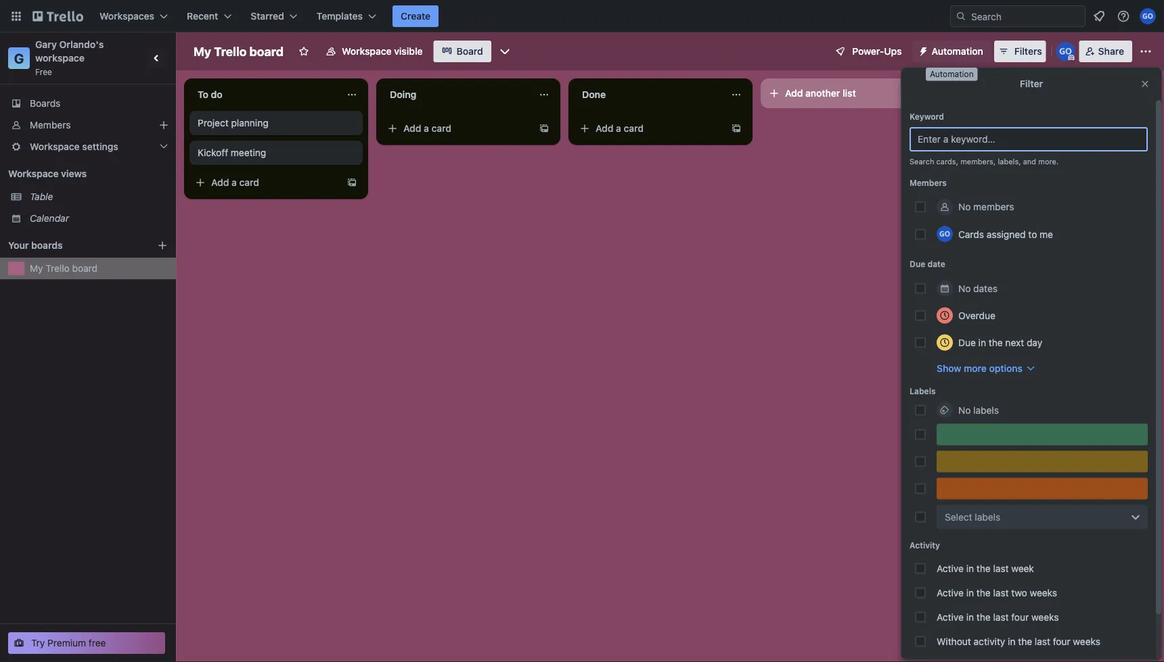 Task type: locate. For each thing, give the bounding box(es) containing it.
0 horizontal spatial a
[[232, 177, 237, 188]]

1 vertical spatial weeks
[[1032, 612, 1059, 623]]

2 horizontal spatial add a card button
[[574, 118, 726, 139]]

1 vertical spatial members
[[910, 178, 947, 188]]

0 horizontal spatial add a card
[[211, 177, 259, 188]]

add a card button down kickoff meeting link
[[190, 172, 341, 194]]

due
[[910, 260, 926, 269], [959, 337, 976, 348]]

add down doing
[[403, 123, 421, 134]]

automation up 'automation' tooltip
[[932, 46, 983, 57]]

workspace visible button
[[317, 41, 431, 62]]

overdue
[[959, 310, 996, 321]]

the for week
[[977, 563, 991, 574]]

boards link
[[0, 93, 176, 114]]

my down your boards
[[30, 263, 43, 274]]

board
[[457, 46, 483, 57]]

1 horizontal spatial members
[[910, 178, 947, 188]]

the for two
[[977, 588, 991, 599]]

1 horizontal spatial due
[[959, 337, 976, 348]]

power-
[[853, 46, 884, 57]]

0 vertical spatial no
[[959, 201, 971, 213]]

a down done text field
[[616, 123, 621, 134]]

last down the active in the last four weeks
[[1035, 636, 1051, 648]]

0 horizontal spatial add a card button
[[190, 172, 341, 194]]

0 vertical spatial my
[[194, 44, 211, 59]]

1 vertical spatial due
[[959, 337, 976, 348]]

workspace inside dropdown button
[[30, 141, 80, 152]]

1 vertical spatial my
[[30, 263, 43, 274]]

to do
[[198, 89, 223, 100]]

create from template… image
[[731, 123, 742, 134]]

active down activity
[[937, 563, 964, 574]]

card down meeting
[[239, 177, 259, 188]]

add down done in the top of the page
[[596, 123, 614, 134]]

workspace up workspace views
[[30, 141, 80, 152]]

1 active from the top
[[937, 563, 964, 574]]

1 vertical spatial automation
[[930, 69, 974, 79]]

add for to do
[[211, 177, 229, 188]]

my trello board
[[194, 44, 284, 59], [30, 263, 98, 274]]

0 vertical spatial due
[[910, 260, 926, 269]]

the
[[989, 337, 1003, 348], [977, 563, 991, 574], [977, 588, 991, 599], [977, 612, 991, 623], [1018, 636, 1032, 648]]

a down kickoff meeting at left
[[232, 177, 237, 188]]

add down kickoff
[[211, 177, 229, 188]]

week
[[1012, 563, 1034, 574]]

power-ups
[[853, 46, 902, 57]]

1 vertical spatial active
[[937, 588, 964, 599]]

2 vertical spatial gary orlando (garyorlando) image
[[937, 226, 953, 242]]

sm image
[[913, 41, 932, 60]]

in up active in the last two weeks
[[967, 563, 974, 574]]

1 vertical spatial no
[[959, 283, 971, 294]]

0 vertical spatial automation
[[932, 46, 983, 57]]

last for four
[[993, 612, 1009, 623]]

the for four
[[977, 612, 991, 623]]

trello down boards
[[46, 263, 70, 274]]

my
[[194, 44, 211, 59], [30, 263, 43, 274]]

starred button
[[243, 5, 306, 27]]

workspace
[[35, 52, 85, 64]]

labels,
[[998, 157, 1021, 166]]

1 vertical spatial trello
[[46, 263, 70, 274]]

add board image
[[157, 240, 168, 251]]

active for active in the last two weeks
[[937, 588, 964, 599]]

power-ups button
[[825, 41, 910, 62]]

last left 'week'
[[993, 563, 1009, 574]]

2 no from the top
[[959, 283, 971, 294]]

star or unstar board image
[[299, 46, 309, 57]]

0 vertical spatial labels
[[974, 405, 999, 416]]

primary element
[[0, 0, 1164, 32]]

no down more
[[959, 405, 971, 416]]

0 vertical spatial four
[[1012, 612, 1029, 623]]

automation button
[[913, 41, 992, 62]]

add a card button down done text field
[[574, 118, 726, 139]]

0 vertical spatial workspace
[[342, 46, 392, 57]]

0 vertical spatial weeks
[[1030, 588, 1057, 599]]

1 vertical spatial gary orlando (garyorlando) image
[[1057, 42, 1076, 61]]

no left dates
[[959, 283, 971, 294]]

board down starred
[[250, 44, 284, 59]]

workspace settings
[[30, 141, 118, 152]]

2 vertical spatial active
[[937, 612, 964, 623]]

gary orlando (garyorlando) image
[[1140, 8, 1156, 24], [1057, 42, 1076, 61], [937, 226, 953, 242]]

filters
[[1015, 46, 1042, 57]]

labels down show more options button
[[974, 405, 999, 416]]

add another list button
[[761, 79, 945, 108]]

starred
[[251, 10, 284, 22]]

0 vertical spatial create from template… image
[[539, 123, 550, 134]]

boards
[[31, 240, 63, 251]]

members,
[[961, 157, 996, 166]]

0 vertical spatial active
[[937, 563, 964, 574]]

in up without
[[967, 612, 974, 623]]

create button
[[393, 5, 439, 27]]

0 vertical spatial board
[[250, 44, 284, 59]]

add a card for to do
[[211, 177, 259, 188]]

gary orlando (garyorlando) image left cards
[[937, 226, 953, 242]]

in up show more options
[[979, 337, 986, 348]]

board inside text field
[[250, 44, 284, 59]]

g link
[[8, 47, 30, 69]]

templates
[[317, 10, 363, 22]]

0 horizontal spatial card
[[239, 177, 259, 188]]

more
[[964, 363, 987, 374]]

to
[[198, 89, 209, 100]]

kickoff meeting
[[198, 147, 266, 158]]

boards
[[30, 98, 60, 109]]

2 vertical spatial workspace
[[8, 168, 59, 179]]

workspace navigation collapse icon image
[[148, 49, 167, 68]]

two
[[1012, 588, 1028, 599]]

1 vertical spatial workspace
[[30, 141, 80, 152]]

my trello board link
[[30, 262, 168, 276]]

the up 'activity'
[[977, 612, 991, 623]]

labels
[[910, 387, 936, 396]]

0 horizontal spatial my trello board
[[30, 263, 98, 274]]

0 horizontal spatial board
[[72, 263, 98, 274]]

workspace settings button
[[0, 136, 176, 158]]

last for week
[[993, 563, 1009, 574]]

the left next at the bottom of page
[[989, 337, 1003, 348]]

board
[[250, 44, 284, 59], [72, 263, 98, 274]]

1 no from the top
[[959, 201, 971, 213]]

no up cards
[[959, 201, 971, 213]]

done
[[582, 89, 606, 100]]

switch to… image
[[9, 9, 23, 23]]

members down search
[[910, 178, 947, 188]]

project planning link
[[198, 116, 355, 130]]

last left two
[[993, 588, 1009, 599]]

search cards, members, labels, and more.
[[910, 157, 1059, 166]]

trello
[[214, 44, 247, 59], [46, 263, 70, 274]]

1 vertical spatial board
[[72, 263, 98, 274]]

my trello board down starred
[[194, 44, 284, 59]]

1 vertical spatial labels
[[975, 512, 1001, 523]]

in for active in the last two weeks
[[967, 588, 974, 599]]

the up active in the last two weeks
[[977, 563, 991, 574]]

card
[[432, 123, 452, 134], [624, 123, 644, 134], [239, 177, 259, 188]]

0 vertical spatial gary orlando (garyorlando) image
[[1140, 8, 1156, 24]]

workspace inside 'button'
[[342, 46, 392, 57]]

share
[[1099, 46, 1124, 57]]

card down done text field
[[624, 123, 644, 134]]

1 horizontal spatial four
[[1053, 636, 1071, 648]]

1 horizontal spatial trello
[[214, 44, 247, 59]]

0 horizontal spatial trello
[[46, 263, 70, 274]]

create from template… image
[[539, 123, 550, 134], [347, 177, 357, 188]]

a down doing "text field"
[[424, 123, 429, 134]]

my trello board down your boards with 1 items "element"
[[30, 263, 98, 274]]

free
[[35, 67, 52, 76]]

automation inside tooltip
[[930, 69, 974, 79]]

Doing text field
[[382, 84, 531, 106]]

the down the active in the last week
[[977, 588, 991, 599]]

add a card
[[403, 123, 452, 134], [596, 123, 644, 134], [211, 177, 259, 188]]

search
[[910, 157, 935, 166]]

workspace
[[342, 46, 392, 57], [30, 141, 80, 152], [8, 168, 59, 179]]

1 horizontal spatial card
[[432, 123, 452, 134]]

a for to do
[[232, 177, 237, 188]]

due date
[[910, 260, 946, 269]]

add a card down doing
[[403, 123, 452, 134]]

active
[[937, 563, 964, 574], [937, 588, 964, 599], [937, 612, 964, 623]]

due for due date
[[910, 260, 926, 269]]

members down boards
[[30, 119, 71, 131]]

try
[[31, 638, 45, 649]]

1 vertical spatial four
[[1053, 636, 1071, 648]]

your
[[8, 240, 29, 251]]

1 horizontal spatial create from template… image
[[539, 123, 550, 134]]

workspace down templates dropdown button
[[342, 46, 392, 57]]

board down your boards with 1 items "element"
[[72, 263, 98, 274]]

no
[[959, 201, 971, 213], [959, 283, 971, 294], [959, 405, 971, 416]]

add a card down done in the top of the page
[[596, 123, 644, 134]]

your boards
[[8, 240, 63, 251]]

1 vertical spatial my trello board
[[30, 263, 98, 274]]

gary orlando (garyorlando) image right the open information menu "icon"
[[1140, 8, 1156, 24]]

cards
[[959, 229, 984, 240]]

due left the date
[[910, 260, 926, 269]]

2 horizontal spatial gary orlando (garyorlando) image
[[1140, 8, 1156, 24]]

add a card button down doing "text field"
[[382, 118, 533, 139]]

active up without
[[937, 612, 964, 623]]

add a card button
[[382, 118, 533, 139], [574, 118, 726, 139], [190, 172, 341, 194]]

2 horizontal spatial add a card
[[596, 123, 644, 134]]

list
[[843, 88, 856, 99]]

2 vertical spatial no
[[959, 405, 971, 416]]

gary orlando's workspace link
[[35, 39, 106, 64]]

card for to do
[[239, 177, 259, 188]]

0 horizontal spatial create from template… image
[[347, 177, 357, 188]]

workspaces button
[[91, 5, 176, 27]]

last down active in the last two weeks
[[993, 612, 1009, 623]]

recent
[[187, 10, 218, 22]]

2 horizontal spatial card
[[624, 123, 644, 134]]

in down the active in the last week
[[967, 588, 974, 599]]

1 horizontal spatial board
[[250, 44, 284, 59]]

four
[[1012, 612, 1029, 623], [1053, 636, 1071, 648]]

try premium free
[[31, 638, 106, 649]]

0 horizontal spatial due
[[910, 260, 926, 269]]

3 no from the top
[[959, 405, 971, 416]]

card down doing "text field"
[[432, 123, 452, 134]]

trello down 'recent' popup button
[[214, 44, 247, 59]]

0 vertical spatial my trello board
[[194, 44, 284, 59]]

3 active from the top
[[937, 612, 964, 623]]

active down the active in the last week
[[937, 588, 964, 599]]

1 horizontal spatial gary orlando (garyorlando) image
[[1057, 42, 1076, 61]]

in right 'activity'
[[1008, 636, 1016, 648]]

labels right select
[[975, 512, 1001, 523]]

add left another
[[785, 88, 803, 99]]

1 horizontal spatial add a card
[[403, 123, 452, 134]]

1 horizontal spatial add a card button
[[382, 118, 533, 139]]

show more options
[[937, 363, 1023, 374]]

this member is an admin of this board. image
[[1069, 55, 1075, 61]]

gary orlando (garyorlando) image right filters
[[1057, 42, 1076, 61]]

create from template… image for to do
[[347, 177, 357, 188]]

in
[[979, 337, 986, 348], [967, 563, 974, 574], [967, 588, 974, 599], [967, 612, 974, 623], [1008, 636, 1016, 648]]

members
[[974, 201, 1015, 213]]

automation down automation button
[[930, 69, 974, 79]]

0 vertical spatial trello
[[214, 44, 247, 59]]

labels for no labels
[[974, 405, 999, 416]]

day
[[1027, 337, 1043, 348]]

me
[[1040, 229, 1053, 240]]

gary
[[35, 39, 57, 50]]

a
[[424, 123, 429, 134], [616, 123, 621, 134], [232, 177, 237, 188]]

show
[[937, 363, 962, 374]]

1 horizontal spatial my
[[194, 44, 211, 59]]

my down "recent"
[[194, 44, 211, 59]]

due up more
[[959, 337, 976, 348]]

members
[[30, 119, 71, 131], [910, 178, 947, 188]]

2 horizontal spatial a
[[616, 123, 621, 134]]

2 active from the top
[[937, 588, 964, 599]]

1 horizontal spatial a
[[424, 123, 429, 134]]

1 vertical spatial create from template… image
[[347, 177, 357, 188]]

0 vertical spatial members
[[30, 119, 71, 131]]

workspace up table
[[8, 168, 59, 179]]

1 horizontal spatial my trello board
[[194, 44, 284, 59]]

filter
[[1020, 78, 1043, 89]]

your boards with 1 items element
[[8, 238, 137, 254]]

add a card for doing
[[403, 123, 452, 134]]

a for done
[[616, 123, 621, 134]]

add a card down kickoff meeting at left
[[211, 177, 259, 188]]



Task type: describe. For each thing, give the bounding box(es) containing it.
another
[[806, 88, 840, 99]]

add another list
[[785, 88, 856, 99]]

gary orlando (garyorlando) image inside primary element
[[1140, 8, 1156, 24]]

try premium free button
[[8, 633, 165, 655]]

activity
[[910, 541, 940, 551]]

To do text field
[[190, 84, 338, 106]]

gary orlando's workspace free
[[35, 39, 106, 76]]

close popover image
[[1140, 79, 1151, 89]]

recent button
[[179, 5, 240, 27]]

add a card button for done
[[574, 118, 726, 139]]

automation inside button
[[932, 46, 983, 57]]

select labels
[[945, 512, 1001, 523]]

back to home image
[[32, 5, 83, 27]]

active in the last two weeks
[[937, 588, 1057, 599]]

no for no members
[[959, 201, 971, 213]]

create from template… image for doing
[[539, 123, 550, 134]]

assigned
[[987, 229, 1026, 240]]

last for two
[[993, 588, 1009, 599]]

orlando's
[[59, 39, 104, 50]]

color: green, title: none element
[[937, 424, 1148, 446]]

the right 'activity'
[[1018, 636, 1032, 648]]

color: orange, title: none element
[[937, 478, 1148, 500]]

workspaces
[[100, 10, 154, 22]]

next
[[1006, 337, 1024, 348]]

no members
[[959, 201, 1015, 213]]

workspace views
[[8, 168, 87, 179]]

a for doing
[[424, 123, 429, 134]]

calendar link
[[30, 212, 168, 225]]

without activity in the last four weeks
[[937, 636, 1101, 648]]

board link
[[434, 41, 491, 62]]

table link
[[30, 190, 168, 204]]

no for no labels
[[959, 405, 971, 416]]

active for active in the last week
[[937, 563, 964, 574]]

labels for select labels
[[975, 512, 1001, 523]]

show menu image
[[1139, 45, 1153, 58]]

doing
[[390, 89, 417, 100]]

card for doing
[[432, 123, 452, 134]]

more.
[[1039, 157, 1059, 166]]

settings
[[82, 141, 118, 152]]

cards assigned to me
[[959, 229, 1053, 240]]

due for due in the next day
[[959, 337, 976, 348]]

open information menu image
[[1117, 9, 1131, 23]]

workspace for workspace settings
[[30, 141, 80, 152]]

my inside text field
[[194, 44, 211, 59]]

do
[[211, 89, 223, 100]]

trello inside text field
[[214, 44, 247, 59]]

table
[[30, 191, 53, 202]]

no labels
[[959, 405, 999, 416]]

customize views image
[[498, 45, 512, 58]]

0 horizontal spatial gary orlando (garyorlando) image
[[937, 226, 953, 242]]

due in the next day
[[959, 337, 1043, 348]]

g
[[14, 50, 24, 66]]

filters button
[[994, 41, 1046, 62]]

date
[[928, 260, 946, 269]]

project
[[198, 117, 229, 129]]

no for no dates
[[959, 283, 971, 294]]

add a card for done
[[596, 123, 644, 134]]

weeks for active in the last two weeks
[[1030, 588, 1057, 599]]

activity
[[974, 636, 1006, 648]]

show more options button
[[937, 362, 1036, 375]]

templates button
[[308, 5, 385, 27]]

Enter a keyword… text field
[[910, 127, 1148, 152]]

views
[[61, 168, 87, 179]]

workspace for workspace views
[[8, 168, 59, 179]]

project planning
[[198, 117, 269, 129]]

calendar
[[30, 213, 69, 224]]

color: yellow, title: none element
[[937, 451, 1148, 473]]

add a card button for doing
[[382, 118, 533, 139]]

weeks for active in the last four weeks
[[1032, 612, 1059, 623]]

Search field
[[967, 6, 1085, 26]]

meeting
[[231, 147, 266, 158]]

kickoff meeting link
[[198, 146, 355, 160]]

the for day
[[989, 337, 1003, 348]]

0 horizontal spatial members
[[30, 119, 71, 131]]

active for active in the last four weeks
[[937, 612, 964, 623]]

in for active in the last four weeks
[[967, 612, 974, 623]]

add a card button for to do
[[190, 172, 341, 194]]

card for done
[[624, 123, 644, 134]]

without
[[937, 636, 971, 648]]

Done text field
[[574, 84, 723, 106]]

dates
[[974, 283, 998, 294]]

keyword
[[910, 112, 944, 121]]

to
[[1029, 229, 1037, 240]]

in for due in the next day
[[979, 337, 986, 348]]

create
[[401, 10, 431, 22]]

visible
[[394, 46, 423, 57]]

no dates
[[959, 283, 998, 294]]

2 vertical spatial weeks
[[1073, 636, 1101, 648]]

kickoff
[[198, 147, 228, 158]]

add inside button
[[785, 88, 803, 99]]

in for active in the last week
[[967, 563, 974, 574]]

options
[[989, 363, 1023, 374]]

search image
[[956, 11, 967, 22]]

add for doing
[[403, 123, 421, 134]]

members link
[[0, 114, 176, 136]]

add for done
[[596, 123, 614, 134]]

0 notifications image
[[1091, 8, 1108, 24]]

0 horizontal spatial my
[[30, 263, 43, 274]]

my trello board inside text field
[[194, 44, 284, 59]]

active in the last week
[[937, 563, 1034, 574]]

workspace for workspace visible
[[342, 46, 392, 57]]

active in the last four weeks
[[937, 612, 1059, 623]]

automation tooltip
[[926, 68, 978, 81]]

workspace visible
[[342, 46, 423, 57]]

ups
[[884, 46, 902, 57]]

share button
[[1080, 41, 1133, 62]]

free
[[89, 638, 106, 649]]

Board name text field
[[187, 41, 290, 62]]

0 horizontal spatial four
[[1012, 612, 1029, 623]]

planning
[[231, 117, 269, 129]]



Task type: vqa. For each thing, say whether or not it's contained in the screenshot.
bottom Due
yes



